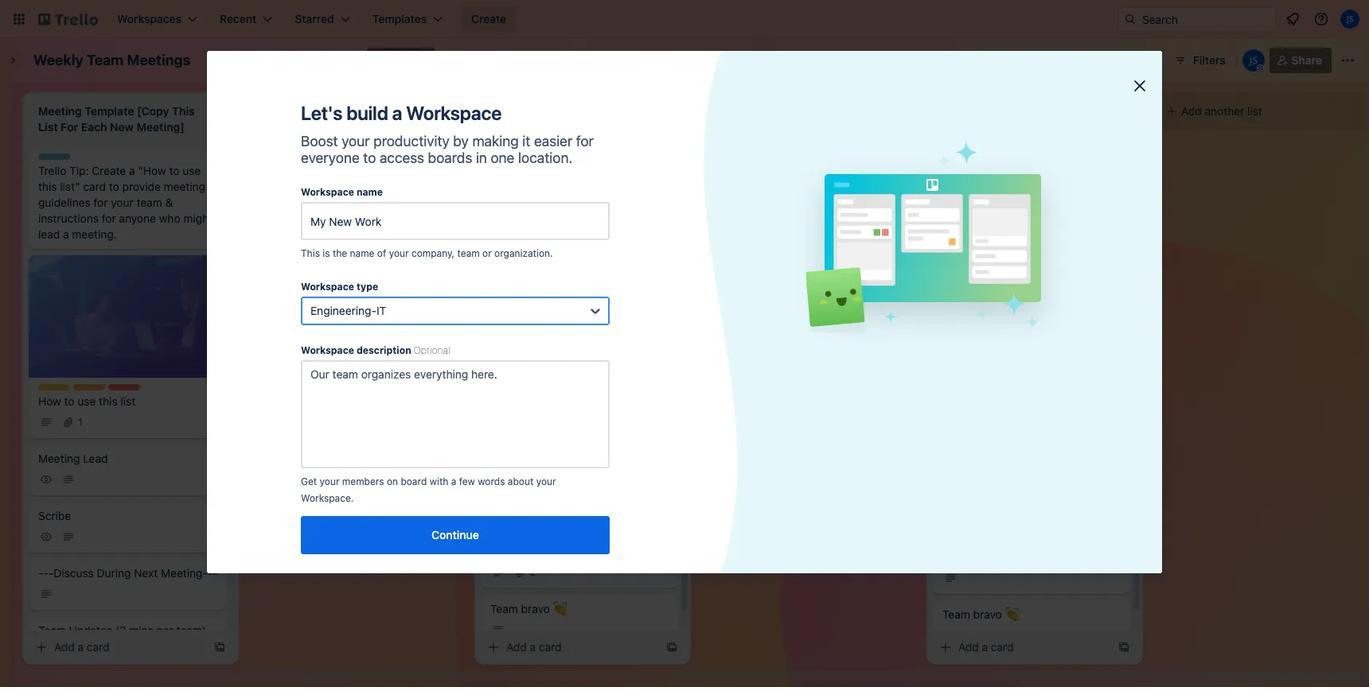 Task type: describe. For each thing, give the bounding box(es) containing it.
who
[[159, 212, 180, 225]]

members
[[342, 476, 384, 488]]

meeting- for team bravo 👏
[[613, 209, 660, 222]]

1 vertical spatial meeting
[[38, 452, 80, 465]]

show menu image
[[1340, 53, 1356, 68]]

web summit conference update link
[[707, 351, 911, 380]]

trello tip: after you finish a meeting, drag the meeting list here. ->
[[264, 148, 447, 193]]

it
[[377, 304, 386, 318]]

clusters
[[521, 529, 562, 543]]

how
[[38, 395, 61, 408]]

list"
[[60, 180, 80, 193]]

create from template… image
[[666, 642, 678, 654]]

2
[[530, 567, 536, 579]]

work:
[[604, 323, 634, 337]]

jacob simon (jacobsimon16) image
[[1341, 10, 1360, 29]]

0 horizontal spatial during
[[97, 567, 131, 580]]

it
[[523, 133, 531, 150]]

2 horizontal spatial 👏
[[1005, 608, 1020, 621]]

filters button
[[1169, 48, 1231, 73]]

anyone
[[119, 212, 156, 225]]

webinar post-mortem link
[[707, 386, 911, 437]]

next for webinar post-mortem
[[812, 209, 836, 222]]

webinar
[[717, 393, 759, 407]]

instructions
[[38, 212, 99, 225]]

few
[[459, 476, 475, 488]]

0 horizontal spatial team)
[[176, 624, 206, 637]]

share
[[1292, 53, 1322, 67]]

2 horizontal spatial team bravo 👏 link
[[933, 601, 1131, 652]]

0 horizontal spatial next
[[134, 567, 158, 580]]

0 vertical spatial name
[[357, 186, 383, 198]]

add a card for ---discuss during next meeting---
[[54, 641, 110, 654]]

0 horizontal spatial team updates (2 mins per team)
[[38, 624, 206, 637]]

---discuss during next meeting--- for mortem
[[717, 209, 896, 222]]

>
[[269, 180, 276, 193]]

might
[[183, 212, 213, 225]]

your inside trello tip: create a "how to use this list" card to provide meeting guidelines for your team & instructions for anyone who might lead a meeting.
[[111, 196, 134, 209]]

list inside trello tip: after you finish a meeting, drag the meeting list here. ->
[[403, 164, 418, 178]]

continue
[[432, 529, 479, 542]]

sm image inside the add another list link
[[1164, 104, 1180, 119]]

team updates (2 mins per team) for 👏
[[490, 266, 659, 279]]

workspace.
[[301, 493, 354, 505]]

filters
[[1193, 53, 1226, 67]]

work
[[985, 272, 1012, 285]]

influence
[[540, 323, 587, 337]]

strategic influence at work: training seminar takeaways
[[490, 323, 635, 353]]

open information menu image
[[1314, 11, 1330, 27]]

January 23rd text field
[[707, 99, 882, 124]]

add a card link for team bravo 👏
[[933, 637, 1111, 659]]

tip: for create
[[69, 164, 89, 178]]

1 horizontal spatial team bravo 👏 link
[[707, 443, 911, 494]]

mins for 👏
[[581, 266, 606, 279]]

your inside boost your productivity by making it easier for everyone to access boards in one location.
[[342, 133, 370, 150]]

meeting inside trello tip: after you finish a meeting, drag the meeting list here. ->
[[358, 164, 400, 178]]

remote
[[943, 272, 982, 285]]

1 horizontal spatial team
[[457, 248, 480, 260]]

0 horizontal spatial ---discuss during next meeting--- link
[[29, 559, 226, 610]]

location.
[[518, 150, 573, 166]]

webinar post-mortem
[[717, 393, 830, 407]]

board
[[394, 53, 425, 67]]

a inside get your members on board with a few words about your workspace.
[[451, 476, 456, 488]]

1 vertical spatial name
[[350, 248, 375, 260]]

next for team bravo 👏
[[586, 209, 610, 222]]

making inside topic clusters - making our content more... clustery
[[573, 529, 610, 543]]

weekly
[[33, 52, 83, 68]]

create inside trello tip: create a "how to use this list" card to provide meeting guidelines for your team & instructions for anyone who might lead a meeting.
[[92, 164, 126, 178]]

company,
[[412, 248, 455, 260]]

summit
[[743, 358, 782, 372]]

share button
[[1270, 48, 1332, 73]]

workspace name
[[301, 186, 383, 198]]

Previous Meetings ---> text field
[[255, 99, 430, 124]]

0 horizontal spatial (2
[[115, 624, 126, 637]]

get your members on board with a few words about your workspace.
[[301, 476, 556, 505]]

1 vertical spatial the
[[333, 248, 347, 260]]

1 vertical spatial use
[[77, 395, 96, 408]]

scoop
[[943, 287, 975, 301]]

0 horizontal spatial meeting lead
[[38, 452, 108, 465]]

or
[[483, 248, 492, 260]]

0 vertical spatial meeting lead link
[[481, 131, 678, 160]]

trello for trello tip: after you finish a meeting, drag the meeting list here. ->
[[264, 148, 293, 162]]

type
[[357, 281, 378, 293]]

meeting,
[[264, 164, 309, 178]]

1 horizontal spatial meeting
[[490, 139, 532, 152]]

0 horizontal spatial updates
[[69, 624, 112, 637]]

update inside "pr update" link
[[734, 323, 771, 337]]

clustery
[[572, 545, 613, 559]]

jacob simon (jacobsimon16) image
[[1243, 49, 1265, 72]]

January 30th text field
[[481, 99, 656, 124]]

sm image inside team bravo 👏 link
[[490, 622, 506, 638]]

build
[[346, 102, 388, 124]]

update inside web summit conference update link
[[847, 358, 885, 372]]

0 horizontal spatial 👏
[[553, 602, 567, 616]]

star or unstar board image
[[208, 54, 221, 67]]

one
[[491, 150, 515, 166]]

team) for team bravo 👏
[[629, 266, 659, 279]]

Board name text field
[[25, 48, 199, 73]]

words
[[478, 476, 505, 488]]

by
[[453, 133, 469, 150]]

meeting inside trello tip: create a "how to use this list" card to provide meeting guidelines for your team & instructions for anyone who might lead a meeting.
[[164, 180, 205, 193]]

&
[[165, 196, 173, 209]]

on
[[387, 476, 398, 488]]

card inside trello tip: create a "how to use this list" card to provide meeting guidelines for your team & instructions for anyone who might lead a meeting.
[[83, 180, 106, 193]]

1 horizontal spatial lead
[[535, 139, 560, 152]]

board link
[[367, 48, 435, 73]]

2 vertical spatial for
[[102, 212, 116, 225]]

create from template… image for ---discuss during next meeting---
[[213, 642, 226, 654]]

Our team organizes everything here. text field
[[301, 361, 610, 469]]

Workspace name text field
[[301, 202, 610, 240]]

0 horizontal spatial per
[[156, 624, 173, 637]]

updates for bravo
[[521, 266, 565, 279]]

making inside boost your productivity by making it easier for everyone to access boards in one location.
[[472, 133, 519, 150]]

lead
[[38, 228, 60, 241]]

sm image inside ---discuss during next meeting--- link
[[38, 586, 54, 602]]

here.
[[421, 164, 447, 178]]

2 horizontal spatial bravo
[[973, 608, 1002, 621]]

add a card for team bravo 👏
[[959, 641, 1014, 654]]

team inside trello tip: create a "how to use this list" card to provide meeting guidelines for your team & instructions for anyone who might lead a meeting.
[[137, 196, 162, 209]]

web summit conference update
[[717, 358, 885, 372]]

0 notifications image
[[1283, 10, 1303, 29]]

visible
[[321, 53, 354, 67]]

meeting- for webinar post-mortem
[[839, 209, 886, 222]]

"how
[[138, 164, 166, 178]]

0 horizontal spatial meeting-
[[161, 567, 208, 580]]

content
[[490, 545, 530, 559]]

power-ups
[[1003, 53, 1061, 67]]

organization.
[[495, 248, 553, 260]]

trello tip: after you finish a meeting, drag the meeting list here. -> link
[[255, 131, 459, 201]]

add a card link for strategic influence at work: training seminar takeaways
[[481, 637, 659, 659]]

to left provide
[[109, 180, 119, 193]]

boost
[[301, 133, 338, 150]]

campaign:
[[1015, 272, 1070, 285]]

0 horizontal spatial list
[[121, 395, 136, 408]]

scribe
[[38, 509, 71, 523]]

access
[[380, 150, 424, 166]]

(2 for 👏
[[568, 266, 578, 279]]

conference
[[785, 358, 844, 372]]

a inside trello tip: after you finish a meeting, drag the meeting list here. ->
[[399, 148, 405, 162]]

1 vertical spatial team updates (2 mins per team) link
[[29, 617, 226, 668]]

boost your productivity by making it easier for everyone to access boards in one location.
[[301, 133, 594, 166]]

engineering-it
[[311, 304, 386, 318]]

let's
[[301, 102, 343, 124]]

1 horizontal spatial team bravo 👏
[[717, 451, 793, 464]]

provide
[[122, 180, 161, 193]]

discuss for team
[[506, 209, 546, 222]]

---discuss during next meeting--- for 👏
[[490, 209, 670, 222]]

0 horizontal spatial bravo
[[521, 602, 550, 616]]

in
[[476, 150, 487, 166]]

to right how on the left of the page
[[64, 395, 74, 408]]

finish
[[368, 148, 396, 162]]

workspace for workspace type
[[301, 281, 354, 293]]

create inside button
[[471, 12, 507, 25]]

workspace for workspace name
[[301, 186, 354, 198]]

Meeting Template [Copy This List For Each New Meeting] text field
[[29, 99, 204, 140]]



Task type: locate. For each thing, give the bounding box(es) containing it.
1 vertical spatial update
[[847, 358, 885, 372]]

0 vertical spatial making
[[472, 133, 519, 150]]

-
[[264, 180, 269, 193], [490, 209, 496, 222], [496, 209, 501, 222], [501, 209, 506, 222], [660, 209, 665, 222], [665, 209, 670, 222], [717, 209, 722, 222], [722, 209, 727, 222], [727, 209, 732, 222], [886, 209, 891, 222], [891, 209, 896, 222], [565, 529, 570, 543], [38, 567, 43, 580], [43, 567, 48, 580], [48, 567, 54, 580], [208, 567, 213, 580], [213, 567, 218, 580]]

during for mortem
[[775, 209, 809, 222]]

updates for post-
[[747, 266, 791, 279]]

pr
[[717, 323, 731, 337]]

0 vertical spatial list
[[1248, 104, 1263, 118]]

team bravo 👏 link
[[707, 443, 911, 494], [481, 595, 678, 646], [933, 601, 1131, 652]]

1 horizontal spatial (2
[[568, 266, 578, 279]]

update right conference
[[847, 358, 885, 372]]

1 horizontal spatial team updates (2 mins per team)
[[490, 266, 659, 279]]

(2 for mortem
[[794, 266, 804, 279]]

0 horizontal spatial trello
[[38, 164, 66, 178]]

list left here.
[[403, 164, 418, 178]]

meeting up scribe
[[38, 452, 80, 465]]

1 horizontal spatial team updates (2 mins per team) link
[[707, 259, 911, 310]]

2 horizontal spatial (2
[[794, 266, 804, 279]]

updates
[[521, 266, 565, 279], [747, 266, 791, 279], [69, 624, 112, 637]]

1 horizontal spatial list
[[403, 164, 418, 178]]

1 horizontal spatial ---discuss during next meeting--- link
[[481, 201, 678, 252]]

the
[[339, 164, 355, 178], [333, 248, 347, 260]]

1 vertical spatial lead
[[83, 452, 108, 465]]

during
[[549, 209, 583, 222], [775, 209, 809, 222], [97, 567, 131, 580]]

another
[[1205, 104, 1245, 118]]

name down finish
[[357, 186, 383, 198]]

- inside trello tip: after you finish a meeting, drag the meeting list here. ->
[[264, 180, 269, 193]]

per for webinar post-mortem
[[835, 266, 852, 279]]

trello for trello tip: create a "how to use this list" card to provide meeting guidelines for your team & instructions for anyone who might lead a meeting.
[[38, 164, 66, 178]]

0 vertical spatial the
[[339, 164, 355, 178]]

0 horizontal spatial 1
[[78, 416, 82, 428]]

0 horizontal spatial create from template… image
[[213, 642, 226, 654]]

0 horizontal spatial meeting
[[164, 180, 205, 193]]

1
[[983, 309, 987, 321], [78, 416, 82, 428]]

workspace description optional
[[301, 345, 450, 357]]

1 vertical spatial tip:
[[69, 164, 89, 178]]

trello up the "list""
[[38, 164, 66, 178]]

takeaways
[[579, 339, 635, 353]]

1 horizontal spatial making
[[573, 529, 610, 543]]

bravo
[[747, 451, 776, 464], [521, 602, 550, 616], [973, 608, 1002, 621]]

1 horizontal spatial update
[[847, 358, 885, 372]]

this inside trello tip: create a "how to use this list" card to provide meeting guidelines for your team & instructions for anyone who might lead a meeting.
[[38, 180, 57, 193]]

tip: up the "list""
[[69, 164, 89, 178]]

for inside boost your productivity by making it easier for everyone to access boards in one location.
[[576, 133, 594, 150]]

our
[[613, 529, 630, 543]]

1 down work
[[983, 309, 987, 321]]

list right how on the left of the page
[[121, 395, 136, 408]]

trello tip: create a "how to use this list" card to provide meeting guidelines for your team & instructions for anyone who might lead a meeting. link
[[29, 147, 226, 249]]

2 vertical spatial list
[[121, 395, 136, 408]]

trello inside trello tip: create a "how to use this list" card to provide meeting guidelines for your team & instructions for anyone who might lead a meeting.
[[38, 164, 66, 178]]

use right how on the left of the page
[[77, 395, 96, 408]]

team updates (2 mins per team)
[[490, 266, 659, 279], [717, 266, 885, 279], [38, 624, 206, 637]]

discuss
[[506, 209, 546, 222], [732, 209, 772, 222], [54, 567, 94, 580]]

after
[[318, 148, 343, 162]]

the inside trello tip: after you finish a meeting, drag the meeting list here. ->
[[339, 164, 355, 178]]

customize views image
[[443, 53, 459, 68]]

during for 👏
[[549, 209, 583, 222]]

1 horizontal spatial meeting
[[358, 164, 400, 178]]

create
[[471, 12, 507, 25], [92, 164, 126, 178]]

making left it
[[472, 133, 519, 150]]

0 vertical spatial meeting
[[358, 164, 400, 178]]

team down provide
[[137, 196, 162, 209]]

1 horizontal spatial trello
[[264, 148, 293, 162]]

0 horizontal spatial ---discuss during next meeting---
[[38, 567, 218, 580]]

0 horizontal spatial this
[[38, 180, 57, 193]]

meeting
[[358, 164, 400, 178], [164, 180, 205, 193]]

2 create from template… image from the left
[[1118, 642, 1131, 654]]

1 horizontal spatial meeting lead link
[[481, 131, 678, 160]]

with
[[430, 476, 449, 488]]

per
[[609, 266, 626, 279], [835, 266, 852, 279], [156, 624, 173, 637]]

1 horizontal spatial ---discuss during next meeting---
[[490, 209, 670, 222]]

2 horizontal spatial mins
[[807, 266, 832, 279]]

lead right it
[[535, 139, 560, 152]]

0 horizontal spatial meeting
[[38, 452, 80, 465]]

to left 'access'
[[363, 150, 376, 166]]

strategic
[[490, 323, 537, 337]]

0 vertical spatial meeting lead
[[490, 139, 560, 152]]

tip: inside trello tip: create a "how to use this list" card to provide meeting guidelines for your team & instructions for anyone who might lead a meeting.
[[69, 164, 89, 178]]

add a card link for ---discuss during next meeting---
[[29, 637, 207, 659]]

meeting lead down the "how to use this list" at the left
[[38, 452, 108, 465]]

1 horizontal spatial 👏
[[779, 451, 793, 464]]

(2
[[568, 266, 578, 279], [794, 266, 804, 279], [115, 624, 126, 637]]

1 horizontal spatial per
[[609, 266, 626, 279]]

meeting up &
[[164, 180, 205, 193]]

0 horizontal spatial team updates (2 mins per team) link
[[29, 617, 226, 668]]

add a card for strategic influence at work: training seminar takeaways
[[506, 641, 562, 654]]

tip: inside trello tip: after you finish a meeting, drag the meeting list here. ->
[[296, 148, 315, 162]]

trello
[[264, 148, 293, 162], [38, 164, 66, 178]]

0 horizontal spatial team bravo 👏 link
[[481, 595, 678, 646]]

2 horizontal spatial team bravo 👏
[[943, 608, 1020, 621]]

workspace up engineering-
[[301, 281, 354, 293]]

workspace type
[[301, 281, 378, 293]]

this
[[301, 248, 320, 260]]

0 vertical spatial tip:
[[296, 148, 315, 162]]

tip: for after
[[296, 148, 315, 162]]

0 vertical spatial team
[[137, 196, 162, 209]]

team) for webinar post-mortem
[[855, 266, 885, 279]]

0 vertical spatial lead
[[535, 139, 560, 152]]

2 horizontal spatial next
[[812, 209, 836, 222]]

2 horizontal spatial ---discuss during next meeting---
[[717, 209, 896, 222]]

meetings
[[127, 52, 191, 68]]

- inside topic clusters - making our content more... clustery
[[565, 529, 570, 543]]

0 vertical spatial for
[[576, 133, 594, 150]]

this is the name of your company, team or organization.
[[301, 248, 553, 260]]

training
[[490, 339, 531, 353]]

team updates (2 mins per team) link
[[707, 259, 911, 310], [29, 617, 226, 668]]

meeting-
[[613, 209, 660, 222], [839, 209, 886, 222], [161, 567, 208, 580]]

team bravo 👏
[[717, 451, 793, 464], [490, 602, 567, 616], [943, 608, 1020, 621]]

update right pr
[[734, 323, 771, 337]]

1 vertical spatial create
[[92, 164, 126, 178]]

2 horizontal spatial per
[[835, 266, 852, 279]]

mins
[[581, 266, 606, 279], [807, 266, 832, 279], [129, 624, 153, 637]]

trello up meeting,
[[264, 148, 293, 162]]

1 horizontal spatial bravo
[[747, 451, 776, 464]]

0 horizontal spatial use
[[77, 395, 96, 408]]

web
[[717, 358, 740, 372]]

0 horizontal spatial update
[[734, 323, 771, 337]]

scribe link
[[29, 502, 226, 553]]

optional
[[414, 345, 450, 357]]

2 horizontal spatial list
[[1248, 104, 1263, 118]]

meeting lead link down january 30th text field
[[481, 131, 678, 160]]

workspace left visible
[[259, 53, 318, 67]]

name left of
[[350, 248, 375, 260]]

workspace up by
[[406, 102, 502, 124]]

power-
[[1003, 53, 1040, 67]]

to inside boost your productivity by making it easier for everyone to access boards in one location.
[[363, 150, 376, 166]]

0 horizontal spatial mins
[[129, 624, 153, 637]]

1 vertical spatial this
[[99, 395, 118, 408]]

---discuss during next meeting--- link for 👏
[[481, 201, 678, 252]]

create button
[[462, 6, 516, 32]]

the right is
[[333, 248, 347, 260]]

use inside trello tip: create a "how to use this list" card to provide meeting guidelines for your team & instructions for anyone who might lead a meeting.
[[183, 164, 201, 178]]

search image
[[1124, 13, 1137, 25]]

workspace down drag
[[301, 186, 354, 198]]

making up clustery
[[573, 529, 610, 543]]

6/6
[[530, 287, 545, 299]]

1 horizontal spatial tip:
[[296, 148, 315, 162]]

team)
[[629, 266, 659, 279], [855, 266, 885, 279], [176, 624, 206, 637]]

1 down the "how to use this list" at the left
[[78, 416, 82, 428]]

at
[[590, 323, 601, 337]]

continue button
[[301, 517, 610, 555]]

the down "you"
[[339, 164, 355, 178]]

sm image
[[965, 124, 981, 140], [490, 229, 506, 244], [490, 286, 506, 302], [943, 307, 959, 323], [38, 414, 54, 430], [61, 414, 76, 430], [717, 471, 732, 486], [38, 472, 54, 488], [61, 472, 76, 488], [513, 565, 529, 581], [943, 570, 959, 586], [943, 628, 959, 644], [33, 640, 49, 656], [486, 640, 502, 656]]

making
[[472, 133, 519, 150], [573, 529, 610, 543]]

0 vertical spatial meeting
[[490, 139, 532, 152]]

topic clusters - making our content more... clustery
[[490, 529, 630, 559]]

pr update
[[717, 323, 771, 337]]

1 horizontal spatial discuss
[[506, 209, 546, 222]]

0 horizontal spatial discuss
[[54, 567, 94, 580]]

workspace down engineering-
[[301, 345, 354, 357]]

1 horizontal spatial during
[[549, 209, 583, 222]]

per for team bravo 👏
[[609, 266, 626, 279]]

---discuss during next meeting--- link
[[481, 201, 678, 252], [707, 201, 911, 252], [29, 559, 226, 610]]

workspace visible button
[[230, 48, 364, 73]]

meeting down finish
[[358, 164, 400, 178]]

0 horizontal spatial create
[[92, 164, 126, 178]]

0 vertical spatial trello
[[264, 148, 293, 162]]

2 horizontal spatial ---discuss during next meeting--- link
[[707, 201, 911, 252]]

how to use this list
[[38, 395, 136, 408]]

add another list
[[1182, 104, 1263, 118]]

this left the "list""
[[38, 180, 57, 193]]

meeting lead right in on the left top of page
[[490, 139, 560, 152]]

boards
[[428, 150, 472, 166]]

2 horizontal spatial during
[[775, 209, 809, 222]]

lead down the "how to use this list" at the left
[[83, 452, 108, 465]]

---discuss during next meeting---
[[490, 209, 670, 222], [717, 209, 896, 222], [38, 567, 218, 580]]

mortem
[[790, 393, 830, 407]]

1 vertical spatial trello
[[38, 164, 66, 178]]

1 vertical spatial making
[[573, 529, 610, 543]]

is
[[323, 248, 330, 260]]

to right "how
[[169, 164, 180, 178]]

sm image inside ---discuss during next meeting--- link
[[490, 229, 506, 244]]

0 vertical spatial this
[[38, 180, 57, 193]]

your
[[342, 133, 370, 150], [111, 196, 134, 209], [389, 248, 409, 260], [320, 476, 340, 488], [536, 476, 556, 488]]

mins for mortem
[[807, 266, 832, 279]]

1 vertical spatial for
[[94, 196, 108, 209]]

0 vertical spatial team updates (2 mins per team) link
[[707, 259, 911, 310]]

Search field
[[1137, 7, 1276, 31]]

add
[[1182, 104, 1202, 118], [280, 213, 301, 226], [732, 506, 753, 519], [54, 641, 75, 654], [506, 641, 527, 654], [959, 641, 979, 654]]

1 vertical spatial 1
[[78, 416, 82, 428]]

the
[[1073, 272, 1092, 285]]

power-ups button
[[971, 48, 1071, 73]]

1 horizontal spatial this
[[99, 395, 118, 408]]

1 horizontal spatial create from template… image
[[1118, 642, 1131, 654]]

board
[[401, 476, 427, 488]]

---discuss during next meeting--- link for mortem
[[707, 201, 911, 252]]

of
[[377, 248, 386, 260]]

primary element
[[0, 0, 1369, 38]]

team left or
[[457, 248, 480, 260]]

easier
[[534, 133, 573, 150]]

0 horizontal spatial team bravo 👏
[[490, 602, 567, 616]]

1 vertical spatial meeting
[[164, 180, 205, 193]]

team inside text box
[[87, 52, 124, 68]]

1 vertical spatial list
[[403, 164, 418, 178]]

tip: up meeting,
[[296, 148, 315, 162]]

about
[[508, 476, 534, 488]]

let's build a workspace
[[301, 102, 502, 124]]

workspace inside button
[[259, 53, 318, 67]]

sm image inside webinar post-mortem link
[[717, 413, 732, 429]]

sm image inside strategic influence at work: training seminar takeaways link
[[490, 359, 506, 375]]

ups
[[1040, 53, 1061, 67]]

automation button
[[1074, 48, 1166, 73]]

meeting right in on the left top of page
[[490, 139, 532, 152]]

0 vertical spatial use
[[183, 164, 201, 178]]

automation
[[1096, 53, 1157, 67]]

1 create from template… image from the left
[[213, 642, 226, 654]]

trello tip: create a "how to use this list" card to provide meeting guidelines for your team & instructions for anyone who might lead a meeting.
[[38, 164, 213, 241]]

1 vertical spatial team
[[457, 248, 480, 260]]

create from template… image for team bravo 👏
[[1118, 642, 1131, 654]]

1 horizontal spatial next
[[586, 209, 610, 222]]

discuss for webinar
[[732, 209, 772, 222]]

1 vertical spatial meeting lead link
[[29, 445, 226, 496]]

meeting lead link
[[481, 131, 678, 160], [29, 445, 226, 496]]

everyone
[[301, 150, 360, 166]]

1 horizontal spatial use
[[183, 164, 201, 178]]

remote work campaign: the scoop
[[943, 272, 1092, 301]]

pr update link
[[707, 316, 911, 345]]

use right "how
[[183, 164, 201, 178]]

workspace for workspace visible
[[259, 53, 318, 67]]

trello inside trello tip: after you finish a meeting, drag the meeting list here. ->
[[264, 148, 293, 162]]

this
[[38, 180, 57, 193], [99, 395, 118, 408]]

1 vertical spatial meeting lead
[[38, 452, 108, 465]]

0 horizontal spatial making
[[472, 133, 519, 150]]

this right how on the left of the page
[[99, 395, 118, 408]]

sm image
[[1164, 104, 1180, 119], [513, 286, 529, 302], [717, 286, 732, 302], [965, 307, 981, 323], [490, 359, 506, 375], [717, 413, 732, 429], [38, 529, 54, 545], [61, 529, 76, 545], [490, 565, 506, 581], [38, 586, 54, 602], [490, 622, 506, 638], [938, 640, 954, 656]]

2 horizontal spatial discuss
[[732, 209, 772, 222]]

list right another
[[1248, 104, 1263, 118]]

0 horizontal spatial lead
[[83, 452, 108, 465]]

meeting lead link up scribe "link"
[[29, 445, 226, 496]]

create from template… image
[[213, 642, 226, 654], [1118, 642, 1131, 654]]

name
[[357, 186, 383, 198], [350, 248, 375, 260]]

team updates (2 mins per team) for mortem
[[717, 266, 885, 279]]

0 vertical spatial 1
[[983, 309, 987, 321]]

2 horizontal spatial updates
[[747, 266, 791, 279]]

seminar
[[534, 339, 576, 353]]

1 horizontal spatial team)
[[629, 266, 659, 279]]



Task type: vqa. For each thing, say whether or not it's contained in the screenshot.
companies within Enterprise For companies that need enhanced control, security, and support.
no



